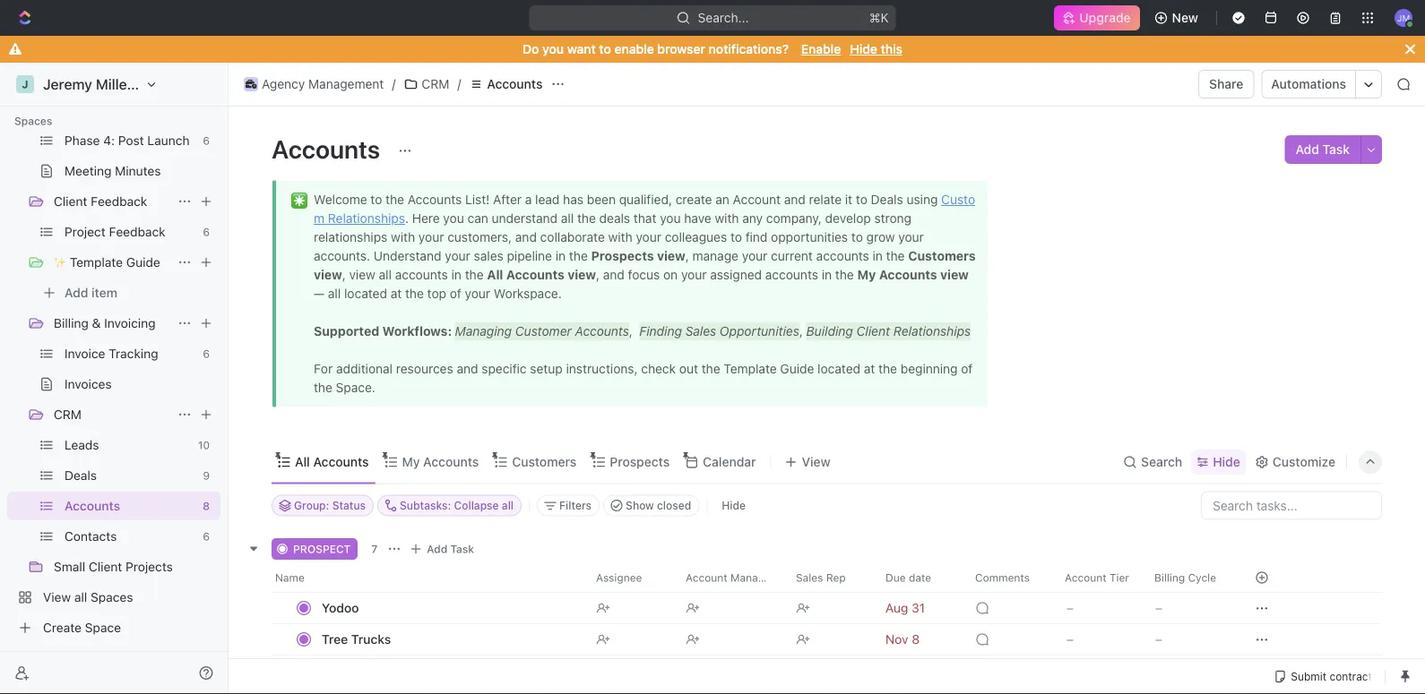 Task type: vqa. For each thing, say whether or not it's contained in the screenshot.
14:12
no



Task type: locate. For each thing, give the bounding box(es) containing it.
sidebar navigation
[[0, 0, 232, 695]]

view for view all spaces
[[43, 590, 71, 605]]

1 horizontal spatial view
[[802, 455, 831, 470]]

client feedback
[[54, 194, 147, 209]]

due date button
[[875, 564, 965, 592]]

feedback
[[91, 194, 147, 209], [109, 225, 166, 239]]

spaces down small client projects
[[91, 590, 133, 605]]

view inside button
[[802, 455, 831, 470]]

crm right management
[[422, 77, 449, 91]]

contacts link
[[65, 523, 196, 551]]

launch
[[147, 133, 190, 148]]

jeremy
[[43, 76, 92, 93]]

2 account from the left
[[1065, 572, 1107, 584]]

0 horizontal spatial add
[[65, 286, 88, 300]]

billing inside dropdown button
[[1155, 572, 1186, 584]]

1 horizontal spatial add task button
[[1285, 135, 1361, 164]]

all up create space
[[74, 590, 87, 605]]

1 horizontal spatial /
[[458, 77, 461, 91]]

j
[[22, 78, 28, 91]]

client up project
[[54, 194, 87, 209]]

due date
[[886, 572, 932, 584]]

management
[[308, 77, 384, 91]]

all accounts link
[[291, 450, 369, 475]]

rep
[[827, 572, 846, 584]]

2 vertical spatial hide
[[722, 500, 746, 512]]

client
[[54, 194, 87, 209], [89, 560, 122, 575]]

– button down 'account tier' "dropdown button"
[[1055, 624, 1144, 656]]

billing left cycle at bottom
[[1155, 572, 1186, 584]]

tree containing phase 4: post launch
[[7, 0, 221, 643]]

set value for account manager custom field image
[[681, 655, 700, 687]]

0 horizontal spatial accounts link
[[65, 492, 196, 521]]

0 horizontal spatial account
[[686, 572, 728, 584]]

0 vertical spatial hide
[[850, 42, 878, 56]]

2 / from the left
[[458, 77, 461, 91]]

tracking
[[109, 347, 158, 361]]

0 horizontal spatial add task
[[427, 543, 474, 555]]

cycle
[[1189, 572, 1217, 584]]

feedback up guide
[[109, 225, 166, 239]]

1 horizontal spatial billing
[[1155, 572, 1186, 584]]

– for – dropdown button under "billing cycle"
[[1156, 601, 1163, 616]]

accounts inside tree
[[65, 499, 120, 514]]

✨ template guide link
[[54, 248, 170, 277]]

1 vertical spatial all
[[74, 590, 87, 605]]

1 vertical spatial add task button
[[405, 538, 482, 560]]

0 vertical spatial task
[[1323, 142, 1350, 157]]

1 vertical spatial task
[[451, 543, 474, 555]]

3 6 from the top
[[203, 348, 210, 360]]

0 horizontal spatial spaces
[[14, 115, 52, 127]]

group: status
[[294, 500, 366, 512]]

share button
[[1199, 70, 1255, 99]]

0 vertical spatial all
[[502, 500, 514, 512]]

billing & invoicing
[[54, 316, 156, 331]]

0 vertical spatial feedback
[[91, 194, 147, 209]]

crm link right management
[[399, 74, 454, 95]]

view up create
[[43, 590, 71, 605]]

1 vertical spatial client
[[89, 560, 122, 575]]

1 horizontal spatial hide
[[850, 42, 878, 56]]

6 down 8
[[203, 531, 210, 543]]

deals link
[[65, 462, 196, 490]]

task down subtasks: collapse all
[[451, 543, 474, 555]]

assignee button
[[585, 564, 675, 592]]

add
[[1296, 142, 1320, 157], [65, 286, 88, 300], [427, 543, 448, 555]]

0 horizontal spatial /
[[392, 77, 396, 91]]

all accounts
[[295, 455, 369, 470]]

task down automations 'button'
[[1323, 142, 1350, 157]]

collapse
[[454, 500, 499, 512]]

invoices link
[[65, 370, 217, 399]]

leads link
[[65, 431, 191, 460]]

add task button up name dropdown button
[[405, 538, 482, 560]]

view inside sidebar navigation
[[43, 590, 71, 605]]

6 right project feedback link
[[203, 226, 210, 239]]

all right collapse at the bottom of the page
[[502, 500, 514, 512]]

comments
[[976, 572, 1030, 584]]

hide inside button
[[722, 500, 746, 512]]

2 horizontal spatial add
[[1296, 142, 1320, 157]]

invoice tracking
[[65, 347, 158, 361]]

1 vertical spatial view
[[43, 590, 71, 605]]

hide right search at bottom
[[1213, 455, 1241, 470]]

0 vertical spatial crm
[[422, 77, 449, 91]]

new button
[[1147, 4, 1210, 32]]

deals
[[65, 468, 97, 483]]

tree
[[322, 632, 348, 647]]

to
[[599, 42, 611, 56]]

project
[[65, 225, 106, 239]]

1 6 from the top
[[203, 134, 210, 147]]

0 horizontal spatial all
[[74, 590, 87, 605]]

add up name dropdown button
[[427, 543, 448, 555]]

&
[[92, 316, 101, 331]]

billing left "&"
[[54, 316, 89, 331]]

1 horizontal spatial account
[[1065, 572, 1107, 584]]

tara shultz's workspace, , element
[[16, 75, 34, 93]]

hide down calendar link
[[722, 500, 746, 512]]

account left the tier
[[1065, 572, 1107, 584]]

add task
[[1296, 142, 1350, 157], [427, 543, 474, 555]]

crm link up leads link
[[54, 401, 170, 429]]

0 horizontal spatial hide
[[722, 500, 746, 512]]

1 account from the left
[[686, 572, 728, 584]]

/
[[392, 77, 396, 91], [458, 77, 461, 91]]

show
[[626, 500, 654, 512]]

customers
[[512, 455, 577, 470]]

1 horizontal spatial add task
[[1296, 142, 1350, 157]]

accounts link down deals link on the bottom left of the page
[[65, 492, 196, 521]]

post
[[118, 133, 144, 148]]

agency management
[[262, 77, 384, 91]]

1 vertical spatial billing
[[1155, 572, 1186, 584]]

0 vertical spatial billing
[[54, 316, 89, 331]]

all inside sidebar navigation
[[74, 590, 87, 605]]

add down automations 'button'
[[1296, 142, 1320, 157]]

invoice tracking link
[[65, 340, 196, 369]]

account tier
[[1065, 572, 1130, 584]]

spaces
[[14, 115, 52, 127], [91, 590, 133, 605]]

6 up the invoices link in the bottom of the page
[[203, 348, 210, 360]]

show closed button
[[603, 495, 700, 517]]

10
[[198, 439, 210, 452]]

1 vertical spatial add
[[65, 286, 88, 300]]

accounts
[[487, 77, 543, 91], [272, 134, 386, 164], [313, 455, 369, 470], [423, 455, 479, 470], [65, 499, 120, 514]]

small client projects link
[[54, 553, 217, 582]]

add task up name dropdown button
[[427, 543, 474, 555]]

2 vertical spatial add
[[427, 543, 448, 555]]

add task down automations 'button'
[[1296, 142, 1350, 157]]

feedback up the project feedback
[[91, 194, 147, 209]]

0 vertical spatial client
[[54, 194, 87, 209]]

view right calendar
[[802, 455, 831, 470]]

– button down billing cycle dropdown button at right
[[1144, 624, 1234, 656]]

1 vertical spatial crm link
[[54, 401, 170, 429]]

template
[[70, 255, 123, 270]]

account for account tier
[[1065, 572, 1107, 584]]

add task button down automations 'button'
[[1285, 135, 1361, 164]]

spaces down "j"
[[14, 115, 52, 127]]

invoice
[[65, 347, 105, 361]]

0 horizontal spatial crm
[[54, 408, 82, 422]]

0 vertical spatial add
[[1296, 142, 1320, 157]]

hide button
[[715, 495, 753, 517]]

crm
[[422, 77, 449, 91], [54, 408, 82, 422]]

1 vertical spatial hide
[[1213, 455, 1241, 470]]

hide left 'this' at the top
[[850, 42, 878, 56]]

accounts up contacts
[[65, 499, 120, 514]]

new
[[1172, 10, 1199, 25]]

2 6 from the top
[[203, 226, 210, 239]]

1 horizontal spatial accounts link
[[465, 74, 547, 95]]

1 horizontal spatial add
[[427, 543, 448, 555]]

all
[[502, 500, 514, 512], [74, 590, 87, 605]]

hide inside dropdown button
[[1213, 455, 1241, 470]]

1 vertical spatial add task
[[427, 543, 474, 555]]

4 6 from the top
[[203, 531, 210, 543]]

add left item
[[65, 286, 88, 300]]

0 horizontal spatial add task button
[[405, 538, 482, 560]]

1 vertical spatial crm
[[54, 408, 82, 422]]

6
[[203, 134, 210, 147], [203, 226, 210, 239], [203, 348, 210, 360], [203, 531, 210, 543]]

accounts link down "do"
[[465, 74, 547, 95]]

upgrade link
[[1055, 5, 1140, 30]]

0 horizontal spatial billing
[[54, 316, 89, 331]]

6 for contacts
[[203, 531, 210, 543]]

account
[[686, 572, 728, 584], [1065, 572, 1107, 584]]

account left manager
[[686, 572, 728, 584]]

notifications?
[[709, 42, 789, 56]]

1 horizontal spatial task
[[1323, 142, 1350, 157]]

view all spaces
[[43, 590, 133, 605]]

tree
[[7, 0, 221, 643]]

1 vertical spatial spaces
[[91, 590, 133, 605]]

1 horizontal spatial crm link
[[399, 74, 454, 95]]

filters
[[560, 500, 592, 512]]

–
[[1067, 601, 1074, 616], [1156, 601, 1163, 616], [1067, 632, 1074, 647], [1156, 632, 1163, 647]]

accounts down agency management
[[272, 134, 386, 164]]

6 right launch
[[203, 134, 210, 147]]

1 vertical spatial accounts link
[[65, 492, 196, 521]]

tree trucks link
[[317, 627, 582, 653]]

0 horizontal spatial view
[[43, 590, 71, 605]]

2 horizontal spatial hide
[[1213, 455, 1241, 470]]

crm up leads
[[54, 408, 82, 422]]

add inside add item button
[[65, 286, 88, 300]]

billing inside tree
[[54, 316, 89, 331]]

0 vertical spatial view
[[802, 455, 831, 470]]

view all spaces link
[[7, 584, 217, 612]]

billing for billing & invoicing
[[54, 316, 89, 331]]

subtasks:
[[400, 500, 451, 512]]

jm button
[[1390, 4, 1418, 32]]

1 vertical spatial feedback
[[109, 225, 166, 239]]

client up view all spaces link
[[89, 560, 122, 575]]

0 vertical spatial accounts link
[[465, 74, 547, 95]]

accounts right all
[[313, 455, 369, 470]]

prospects link
[[606, 450, 670, 475]]

Search tasks... text field
[[1202, 493, 1382, 520]]

0 vertical spatial add task button
[[1285, 135, 1361, 164]]



Task type: describe. For each thing, give the bounding box(es) containing it.
filters button
[[537, 495, 600, 517]]

agency
[[262, 77, 305, 91]]

upgrade
[[1080, 10, 1131, 25]]

search
[[1141, 455, 1183, 470]]

business time image
[[245, 80, 257, 89]]

accounts down "do"
[[487, 77, 543, 91]]

sales rep button
[[785, 564, 875, 592]]

calendar link
[[699, 450, 756, 475]]

jeremy miller's workspace
[[43, 76, 222, 93]]

customize button
[[1250, 450, 1341, 475]]

account manager button
[[675, 564, 785, 592]]

1 horizontal spatial all
[[502, 500, 514, 512]]

crm inside sidebar navigation
[[54, 408, 82, 422]]

browser
[[658, 42, 706, 56]]

0 horizontal spatial task
[[451, 543, 474, 555]]

my accounts
[[402, 455, 479, 470]]

– for – dropdown button under 'account tier' "dropdown button"
[[1067, 632, 1074, 647]]

client feedback link
[[54, 187, 170, 216]]

name
[[275, 572, 305, 584]]

4:
[[103, 133, 115, 148]]

0 vertical spatial crm link
[[399, 74, 454, 95]]

6 for project feedback
[[203, 226, 210, 239]]

billing & invoicing link
[[54, 309, 170, 338]]

0 horizontal spatial client
[[54, 194, 87, 209]]

leads
[[65, 438, 99, 453]]

account manager
[[686, 572, 775, 584]]

status
[[332, 500, 366, 512]]

✨ template guide
[[54, 255, 160, 270]]

phase 4: post launch
[[65, 133, 190, 148]]

– for – dropdown button under billing cycle dropdown button at right
[[1156, 632, 1163, 647]]

do you want to enable browser notifications? enable hide this
[[523, 42, 903, 56]]

– button down "billing cycle"
[[1144, 592, 1234, 624]]

customers link
[[509, 450, 577, 475]]

want
[[567, 42, 596, 56]]

meeting
[[65, 164, 112, 178]]

invoices
[[65, 377, 112, 392]]

0 vertical spatial add task
[[1296, 142, 1350, 157]]

enable
[[801, 42, 841, 56]]

phase
[[65, 133, 100, 148]]

contacts
[[65, 529, 117, 544]]

assignee
[[596, 572, 642, 584]]

– button down the account tier
[[1055, 592, 1144, 624]]

billing cycle
[[1155, 572, 1217, 584]]

accounts right my
[[423, 455, 479, 470]]

0 horizontal spatial crm link
[[54, 401, 170, 429]]

tree inside sidebar navigation
[[7, 0, 221, 643]]

group:
[[294, 500, 329, 512]]

7
[[371, 543, 378, 555]]

view for view
[[802, 455, 831, 470]]

1 horizontal spatial spaces
[[91, 590, 133, 605]]

8
[[203, 500, 210, 513]]

projects
[[126, 560, 173, 575]]

search button
[[1118, 450, 1188, 475]]

meeting minutes
[[65, 164, 161, 178]]

all
[[295, 455, 310, 470]]

sales rep
[[796, 572, 846, 584]]

agency management link
[[239, 74, 389, 95]]

account tier button
[[1054, 564, 1144, 592]]

1 / from the left
[[392, 77, 396, 91]]

workspace
[[148, 76, 222, 93]]

6 for invoice tracking
[[203, 348, 210, 360]]

space
[[85, 621, 121, 636]]

add item button
[[7, 279, 221, 308]]

– for – dropdown button under the account tier
[[1067, 601, 1074, 616]]

billing cycle button
[[1144, 564, 1234, 592]]

my accounts link
[[399, 450, 479, 475]]

enable
[[615, 42, 654, 56]]

view button
[[779, 442, 837, 484]]

small
[[54, 560, 85, 575]]

6 for phase 4: post launch
[[203, 134, 210, 147]]

✨
[[54, 255, 66, 270]]

1 horizontal spatial crm
[[422, 77, 449, 91]]

hide button
[[1192, 450, 1246, 475]]

meeting minutes link
[[65, 157, 217, 186]]

automations
[[1272, 77, 1347, 91]]

sales
[[796, 572, 824, 584]]

search...
[[698, 10, 749, 25]]

tree trucks
[[322, 632, 391, 647]]

tier
[[1110, 572, 1130, 584]]

project feedback link
[[65, 218, 196, 247]]

account for account manager
[[686, 572, 728, 584]]

prospects
[[610, 455, 670, 470]]

jm
[[1398, 12, 1411, 23]]

my
[[402, 455, 420, 470]]

guide
[[126, 255, 160, 270]]

view button
[[779, 450, 837, 475]]

billing for billing cycle
[[1155, 572, 1186, 584]]

yodoo
[[322, 601, 359, 616]]

1 horizontal spatial client
[[89, 560, 122, 575]]

this
[[881, 42, 903, 56]]

small client projects
[[54, 560, 173, 575]]

item
[[92, 286, 118, 300]]

create
[[43, 621, 82, 636]]

show closed
[[626, 500, 692, 512]]

feedback for project feedback
[[109, 225, 166, 239]]

set value for sales rep custom field image
[[791, 655, 811, 687]]

phase 4: post launch link
[[65, 126, 196, 155]]

miller's
[[96, 76, 144, 93]]

do
[[523, 42, 539, 56]]

feedback for client feedback
[[91, 194, 147, 209]]

0 vertical spatial spaces
[[14, 115, 52, 127]]



